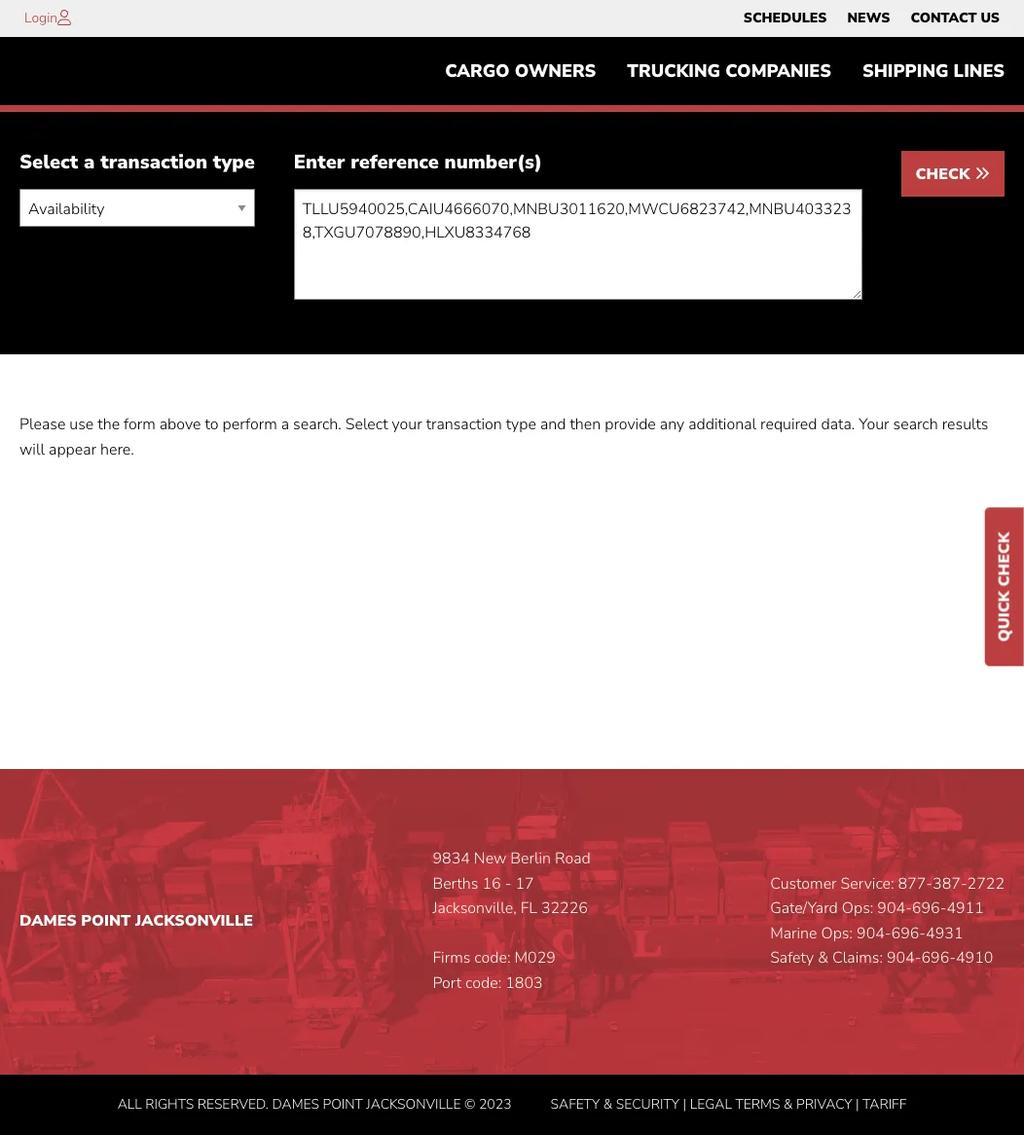 Task type: vqa. For each thing, say whether or not it's contained in the screenshot.
bottommost Full Yard & Gate ** (Live Reefers Transaction Must Be In Before 4Pm)*** Due To The High Volume Of Trucks Receiving Grounded Imports, Driver Needs To Arrive Terminal Before 3:30 P.M. For Import Delivery From Grounded Area.
no



Task type: locate. For each thing, give the bounding box(es) containing it.
code: right port
[[465, 973, 502, 994]]

form
[[124, 414, 156, 436]]

ops:
[[842, 898, 874, 919], [821, 923, 853, 944]]

| left tariff on the right of page
[[856, 1095, 859, 1113]]

4931
[[926, 923, 963, 944]]

menu bar containing schedules
[[733, 5, 1010, 32]]

1 vertical spatial type
[[506, 414, 536, 436]]

reserved.
[[197, 1095, 269, 1113]]

2 | from the left
[[856, 1095, 859, 1113]]

dames
[[19, 910, 77, 932], [272, 1095, 319, 1113]]

1 horizontal spatial jacksonville
[[366, 1095, 461, 1113]]

select a transaction type
[[19, 149, 255, 176]]

number(s)
[[444, 149, 542, 176]]

provide
[[605, 414, 656, 436]]

1 vertical spatial check
[[994, 532, 1015, 587]]

shipping lines
[[862, 60, 1005, 83]]

1 vertical spatial select
[[345, 414, 388, 436]]

type left and
[[506, 414, 536, 436]]

1 vertical spatial 904-
[[857, 923, 891, 944]]

0 vertical spatial a
[[84, 149, 95, 176]]

menu bar
[[733, 5, 1010, 32], [429, 52, 1020, 91]]

0 vertical spatial menu bar
[[733, 5, 1010, 32]]

0 vertical spatial safety
[[770, 948, 814, 969]]

1 vertical spatial transaction
[[426, 414, 502, 436]]

us
[[981, 9, 1000, 27]]

1 vertical spatial safety
[[551, 1095, 600, 1113]]

1 horizontal spatial dames
[[272, 1095, 319, 1113]]

safety left the "security"
[[551, 1095, 600, 1113]]

0 vertical spatial jacksonville
[[135, 910, 253, 932]]

0 vertical spatial point
[[81, 910, 131, 932]]

safety inside customer service: 877-387-2722 gate/yard ops: 904-696-4911 marine ops: 904-696-4931 safety & claims: 904-696-4910
[[770, 948, 814, 969]]

0 vertical spatial ops:
[[842, 898, 874, 919]]

1 vertical spatial 696-
[[891, 923, 926, 944]]

1 vertical spatial code:
[[465, 973, 502, 994]]

type inside please use the form above to perform a search. select your transaction type and then provide any additional required data. your search results will appear here. quick check
[[506, 414, 536, 436]]

point
[[81, 910, 131, 932], [323, 1095, 363, 1113]]

all
[[118, 1095, 142, 1113]]

0 horizontal spatial type
[[213, 149, 255, 176]]

enter reference number(s)
[[294, 149, 542, 176]]

| left legal
[[683, 1095, 686, 1113]]

type left enter
[[213, 149, 255, 176]]

1 horizontal spatial a
[[281, 414, 289, 436]]

tariff link
[[863, 1095, 907, 1113]]

16
[[482, 873, 501, 894]]

& right terms
[[784, 1095, 793, 1113]]

904- up claims:
[[857, 923, 891, 944]]

code:
[[474, 948, 511, 969], [465, 973, 502, 994]]

1 vertical spatial point
[[323, 1095, 363, 1113]]

gate/yard
[[770, 898, 838, 919]]

m029
[[514, 948, 556, 969]]

|
[[683, 1095, 686, 1113], [856, 1095, 859, 1113]]

privacy
[[796, 1095, 852, 1113]]

transaction
[[100, 149, 207, 176], [426, 414, 502, 436]]

904- down 877-
[[877, 898, 912, 919]]

shipping
[[862, 60, 949, 83]]

1 horizontal spatial &
[[784, 1095, 793, 1113]]

& inside customer service: 877-387-2722 gate/yard ops: 904-696-4911 marine ops: 904-696-4931 safety & claims: 904-696-4910
[[818, 948, 828, 969]]

2023
[[479, 1095, 512, 1113]]

1 vertical spatial a
[[281, 414, 289, 436]]

check
[[916, 164, 974, 185], [994, 532, 1015, 587]]

road
[[555, 848, 591, 869]]

user image
[[58, 10, 71, 25]]

0 horizontal spatial check
[[916, 164, 974, 185]]

9834
[[433, 848, 470, 869]]

new
[[474, 848, 507, 869]]

1 vertical spatial ops:
[[821, 923, 853, 944]]

0 horizontal spatial |
[[683, 1095, 686, 1113]]

menu bar down schedules link
[[429, 52, 1020, 91]]

1 horizontal spatial check
[[994, 532, 1015, 587]]

check inside please use the form above to perform a search. select your transaction type and then provide any additional required data. your search results will appear here. quick check
[[994, 532, 1015, 587]]

a
[[84, 149, 95, 176], [281, 414, 289, 436]]

cargo
[[445, 60, 510, 83]]

schedules
[[744, 9, 827, 27]]

type
[[213, 149, 255, 176], [506, 414, 536, 436]]

0 vertical spatial 904-
[[877, 898, 912, 919]]

Enter reference number(s) text field
[[294, 189, 862, 300]]

quick check link
[[985, 508, 1024, 666]]

& left the "security"
[[603, 1095, 613, 1113]]

trucking companies link
[[612, 52, 847, 91]]

shipping lines link
[[847, 52, 1020, 91]]

0 vertical spatial check
[[916, 164, 974, 185]]

search.
[[293, 414, 341, 436]]

ops: up claims:
[[821, 923, 853, 944]]

will
[[19, 439, 45, 460]]

0 vertical spatial code:
[[474, 948, 511, 969]]

select
[[19, 149, 78, 176], [345, 414, 388, 436]]

1 vertical spatial menu bar
[[429, 52, 1020, 91]]

0 horizontal spatial transaction
[[100, 149, 207, 176]]

387-
[[933, 873, 967, 894]]

check inside "button"
[[916, 164, 974, 185]]

1 horizontal spatial |
[[856, 1095, 859, 1113]]

any
[[660, 414, 685, 436]]

& left claims:
[[818, 948, 828, 969]]

code: up 1803 in the bottom of the page
[[474, 948, 511, 969]]

additional
[[688, 414, 756, 436]]

696-
[[912, 898, 947, 919], [891, 923, 926, 944], [921, 948, 956, 969]]

1 horizontal spatial safety
[[770, 948, 814, 969]]

contact
[[911, 9, 977, 27]]

search
[[893, 414, 938, 436]]

login
[[24, 9, 58, 27]]

1 horizontal spatial type
[[506, 414, 536, 436]]

footer
[[0, 769, 1024, 1135]]

safety down the marine
[[770, 948, 814, 969]]

please use the form above to perform a search. select your transaction type and then provide any additional required data. your search results will appear here. quick check
[[19, 414, 1015, 642]]

904-
[[877, 898, 912, 919], [857, 923, 891, 944], [887, 948, 921, 969]]

904- right claims:
[[887, 948, 921, 969]]

tariff
[[863, 1095, 907, 1113]]

1 horizontal spatial transaction
[[426, 414, 502, 436]]

9834 new berlin road berths 16 - 17 jacksonville, fl 32226
[[433, 848, 591, 919]]

0 vertical spatial type
[[213, 149, 255, 176]]

menu bar up shipping
[[733, 5, 1010, 32]]

0 vertical spatial select
[[19, 149, 78, 176]]

ops: down service:
[[842, 898, 874, 919]]

0 horizontal spatial point
[[81, 910, 131, 932]]

1 horizontal spatial select
[[345, 414, 388, 436]]

schedules link
[[744, 5, 827, 32]]

owners
[[515, 60, 596, 83]]

2 vertical spatial 904-
[[887, 948, 921, 969]]

2 horizontal spatial &
[[818, 948, 828, 969]]

safety
[[770, 948, 814, 969], [551, 1095, 600, 1113]]

4910
[[956, 948, 993, 969]]

0 vertical spatial dames
[[19, 910, 77, 932]]

data.
[[821, 414, 855, 436]]

legal terms & privacy link
[[690, 1095, 852, 1113]]



Task type: describe. For each thing, give the bounding box(es) containing it.
use
[[69, 414, 94, 436]]

4911
[[947, 898, 984, 919]]

0 horizontal spatial safety
[[551, 1095, 600, 1113]]

1803
[[505, 973, 543, 994]]

contact us
[[911, 9, 1000, 27]]

footer containing 9834 new berlin road
[[0, 769, 1024, 1135]]

safety & security | legal terms & privacy | tariff
[[551, 1095, 907, 1113]]

legal
[[690, 1095, 732, 1113]]

0 vertical spatial 696-
[[912, 898, 947, 919]]

and
[[540, 414, 566, 436]]

terms
[[735, 1095, 780, 1113]]

0 vertical spatial transaction
[[100, 149, 207, 176]]

fl
[[520, 898, 537, 919]]

trucking
[[627, 60, 720, 83]]

0 horizontal spatial jacksonville
[[135, 910, 253, 932]]

please
[[19, 414, 66, 436]]

the
[[98, 414, 120, 436]]

required
[[760, 414, 817, 436]]

results
[[942, 414, 989, 436]]

0 horizontal spatial select
[[19, 149, 78, 176]]

news link
[[847, 5, 890, 32]]

all rights reserved. dames point jacksonville © 2023
[[118, 1095, 512, 1113]]

©
[[464, 1095, 475, 1113]]

2722
[[967, 873, 1005, 894]]

contact us link
[[911, 5, 1000, 32]]

berlin
[[510, 848, 551, 869]]

reference
[[351, 149, 439, 176]]

customer service: 877-387-2722 gate/yard ops: 904-696-4911 marine ops: 904-696-4931 safety & claims: 904-696-4910
[[770, 873, 1005, 969]]

berths
[[433, 873, 478, 894]]

claims:
[[832, 948, 883, 969]]

1 vertical spatial dames
[[272, 1095, 319, 1113]]

login link
[[24, 9, 58, 27]]

877-
[[898, 873, 933, 894]]

angle double right image
[[974, 166, 990, 181]]

firms
[[433, 948, 471, 969]]

above
[[159, 414, 201, 436]]

perform
[[222, 414, 277, 436]]

companies
[[725, 60, 831, 83]]

1 horizontal spatial point
[[323, 1095, 363, 1113]]

customer
[[770, 873, 837, 894]]

then
[[570, 414, 601, 436]]

here.
[[100, 439, 134, 460]]

safety & security link
[[551, 1095, 680, 1113]]

0 horizontal spatial dames
[[19, 910, 77, 932]]

rights
[[145, 1095, 194, 1113]]

jacksonville,
[[433, 898, 517, 919]]

cargo owners link
[[429, 52, 612, 91]]

to
[[205, 414, 219, 436]]

quick
[[994, 591, 1015, 642]]

2 vertical spatial 696-
[[921, 948, 956, 969]]

firms code:  m029 port code:  1803
[[433, 948, 556, 994]]

cargo owners
[[445, 60, 596, 83]]

lines
[[954, 60, 1005, 83]]

menu bar containing cargo owners
[[429, 52, 1020, 91]]

32226
[[541, 898, 588, 919]]

check button
[[901, 151, 1005, 197]]

dames point jacksonville
[[19, 910, 253, 932]]

marine
[[770, 923, 817, 944]]

news
[[847, 9, 890, 27]]

1 | from the left
[[683, 1095, 686, 1113]]

-
[[505, 873, 512, 894]]

your
[[859, 414, 889, 436]]

0 horizontal spatial &
[[603, 1095, 613, 1113]]

enter
[[294, 149, 345, 176]]

service:
[[841, 873, 894, 894]]

trucking companies
[[627, 60, 831, 83]]

select inside please use the form above to perform a search. select your transaction type and then provide any additional required data. your search results will appear here. quick check
[[345, 414, 388, 436]]

port
[[433, 973, 462, 994]]

17
[[515, 873, 534, 894]]

security
[[616, 1095, 680, 1113]]

a inside please use the form above to perform a search. select your transaction type and then provide any additional required data. your search results will appear here. quick check
[[281, 414, 289, 436]]

your
[[392, 414, 422, 436]]

1 vertical spatial jacksonville
[[366, 1095, 461, 1113]]

transaction inside please use the form above to perform a search. select your transaction type and then provide any additional required data. your search results will appear here. quick check
[[426, 414, 502, 436]]

0 horizontal spatial a
[[84, 149, 95, 176]]

appear
[[49, 439, 96, 460]]



